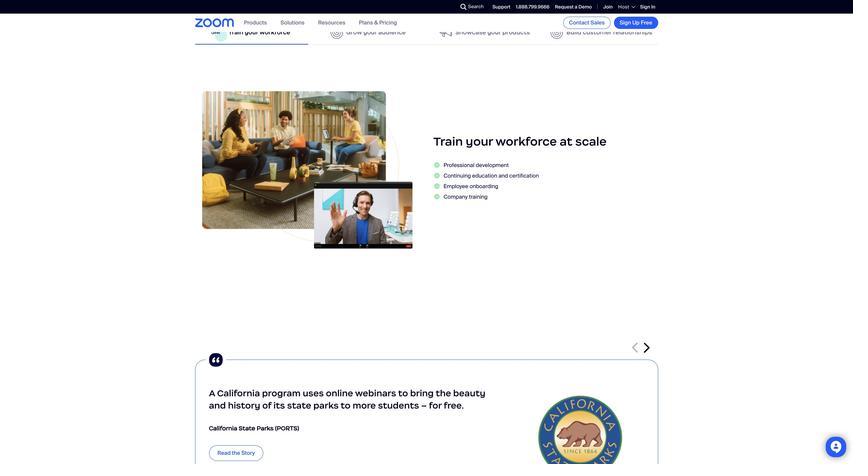 Task type: locate. For each thing, give the bounding box(es) containing it.
1 horizontal spatial sign
[[641, 4, 651, 10]]

&
[[375, 19, 378, 26]]

plans & pricing link
[[359, 19, 397, 26]]

1 vertical spatial train
[[434, 135, 463, 150]]

sign up free
[[620, 19, 653, 26]]

onboarding
[[470, 183, 499, 190]]

sign inside sign up free link
[[620, 19, 632, 26]]

1 horizontal spatial and
[[499, 173, 509, 180]]

train for train your workforce at scale
[[434, 135, 463, 150]]

california inside a california program uses online webinars to bring the beauty and history of its state parks to more students – for free.
[[217, 388, 260, 399]]

host button
[[619, 4, 635, 10]]

1 arrow hitting the bullseye image from the left
[[331, 26, 343, 39]]

and
[[499, 173, 509, 180], [209, 401, 226, 412]]

zoom logo image
[[195, 18, 234, 27]]

train for train your workforce
[[229, 29, 244, 36]]

mega phone image
[[440, 26, 452, 37]]

sign for sign in
[[641, 4, 651, 10]]

training
[[469, 194, 488, 201]]

your for train your workforce
[[245, 29, 259, 36]]

at
[[560, 135, 573, 150]]

person holding a flag image
[[211, 24, 223, 35]]

in
[[652, 4, 656, 10]]

1 vertical spatial sign
[[620, 19, 632, 26]]

workforce inside train your workforce tab panel
[[496, 135, 557, 150]]

resources
[[318, 19, 346, 26]]

0 horizontal spatial to
[[341, 401, 351, 412]]

professional development
[[444, 162, 509, 169]]

professional
[[444, 162, 475, 169]]

your for showcase your products
[[488, 29, 502, 36]]

None search field
[[436, 1, 462, 12]]

1 vertical spatial to
[[341, 401, 351, 412]]

story
[[242, 450, 255, 457]]

build
[[567, 29, 582, 36]]

your down products dropdown button
[[245, 29, 259, 36]]

state
[[287, 401, 312, 412]]

of
[[263, 401, 272, 412]]

arrow hitting the bullseye image
[[331, 26, 343, 39], [551, 26, 564, 39]]

search
[[469, 3, 484, 10]]

sign in link
[[641, 4, 656, 10]]

0 horizontal spatial sign
[[620, 19, 632, 26]]

0 vertical spatial to
[[399, 388, 408, 399]]

sign
[[641, 4, 651, 10], [620, 19, 632, 26]]

1 horizontal spatial workforce
[[496, 135, 557, 150]]

your inside tab panel
[[466, 135, 493, 150]]

products button
[[244, 19, 267, 26]]

join
[[604, 4, 613, 10]]

to down online
[[341, 401, 351, 412]]

up
[[633, 19, 640, 26]]

the right read
[[232, 450, 240, 457]]

arrow hitting the bullseye image inside grow your audience button
[[331, 26, 343, 39]]

tabs tab list
[[195, 21, 659, 45]]

and down a
[[209, 401, 226, 412]]

arrow hitting the bullseye image for grow
[[331, 26, 343, 39]]

your
[[245, 29, 259, 36], [364, 29, 377, 36], [488, 29, 502, 36], [466, 135, 493, 150]]

development
[[476, 162, 509, 169]]

your for train your workforce at scale
[[466, 135, 493, 150]]

support
[[493, 4, 511, 10]]

grow your audience
[[347, 29, 406, 36]]

your for grow your audience
[[364, 29, 377, 36]]

train inside button
[[229, 29, 244, 36]]

california up history
[[217, 388, 260, 399]]

1 vertical spatial and
[[209, 401, 226, 412]]

students
[[378, 401, 419, 412]]

1 vertical spatial workforce
[[496, 135, 557, 150]]

0 vertical spatial sign
[[641, 4, 651, 10]]

train inside tab panel
[[434, 135, 463, 150]]

0 vertical spatial the
[[436, 388, 452, 399]]

1 vertical spatial the
[[232, 450, 240, 457]]

and inside a california program uses online webinars to bring the beauty and history of its state parks to more students – for free.
[[209, 401, 226, 412]]

arrow hitting the bullseye image down resources
[[331, 26, 343, 39]]

contact
[[570, 19, 590, 26]]

1 horizontal spatial to
[[399, 388, 408, 399]]

products
[[503, 29, 530, 36]]

the up for on the right
[[436, 388, 452, 399]]

train right person holding a flag icon
[[229, 29, 244, 36]]

california left state at the bottom left of the page
[[209, 425, 238, 433]]

next slide image
[[644, 343, 650, 353]]

request a demo link
[[556, 4, 592, 10]]

uses
[[303, 388, 324, 399]]

california state logo image
[[517, 374, 645, 465]]

workforce
[[260, 29, 291, 36], [496, 135, 557, 150]]

to up the students
[[399, 388, 408, 399]]

0 horizontal spatial the
[[232, 450, 240, 457]]

arrow hitting the bullseye image for build
[[551, 26, 564, 39]]

0 horizontal spatial train
[[229, 29, 244, 36]]

showcase your products
[[456, 29, 530, 36]]

0 horizontal spatial arrow hitting the bullseye image
[[331, 26, 343, 39]]

arrow hitting the bullseye image inside build customer relationships button
[[551, 26, 564, 39]]

your up professional development
[[466, 135, 493, 150]]

employee onboarding
[[444, 183, 499, 190]]

0 vertical spatial workforce
[[260, 29, 291, 36]]

solutions button
[[281, 19, 305, 26]]

0 vertical spatial and
[[499, 173, 509, 180]]

and down development
[[499, 173, 509, 180]]

0 horizontal spatial and
[[209, 401, 226, 412]]

train your workforce
[[229, 29, 291, 36]]

contact sales
[[570, 19, 605, 26]]

the
[[436, 388, 452, 399], [232, 450, 240, 457]]

0 vertical spatial california
[[217, 388, 260, 399]]

grow your audience button
[[312, 21, 425, 45]]

your down plans
[[364, 29, 377, 36]]

free
[[641, 19, 653, 26]]

0 horizontal spatial workforce
[[260, 29, 291, 36]]

sign for sign up free
[[620, 19, 632, 26]]

products
[[244, 19, 267, 26]]

1.888.799.9666
[[516, 4, 550, 10]]

california
[[217, 388, 260, 399], [209, 425, 238, 433]]

sign left up
[[620, 19, 632, 26]]

sign up free link
[[614, 17, 659, 29]]

workforce for train your workforce at scale
[[496, 135, 557, 150]]

your left products
[[488, 29, 502, 36]]

parks
[[314, 401, 339, 412]]

workforce inside train your workforce button
[[260, 29, 291, 36]]

0 vertical spatial train
[[229, 29, 244, 36]]

continuing
[[444, 173, 471, 180]]

read the story link
[[209, 446, 264, 462]]

1 horizontal spatial arrow hitting the bullseye image
[[551, 26, 564, 39]]

its
[[274, 401, 285, 412]]

arrow hitting the bullseye image left build
[[551, 26, 564, 39]]

pricing
[[380, 19, 397, 26]]

1 horizontal spatial train
[[434, 135, 463, 150]]

plans
[[359, 19, 373, 26]]

1 horizontal spatial the
[[436, 388, 452, 399]]

sign left 'in'
[[641, 4, 651, 10]]

–
[[422, 401, 427, 412]]

sales
[[591, 19, 605, 26]]

1 vertical spatial california
[[209, 425, 238, 433]]

train
[[229, 29, 244, 36], [434, 135, 463, 150]]

train up professional
[[434, 135, 463, 150]]

program
[[262, 388, 301, 399]]

to
[[399, 388, 408, 399], [341, 401, 351, 412]]

request
[[556, 4, 574, 10]]

2 arrow hitting the bullseye image from the left
[[551, 26, 564, 39]]



Task type: describe. For each thing, give the bounding box(es) containing it.
state
[[239, 425, 255, 433]]

and inside train your workforce tab panel
[[499, 173, 509, 180]]

bring
[[411, 388, 434, 399]]

free.
[[444, 401, 464, 412]]

grow
[[347, 29, 362, 36]]

continuing education and certification
[[444, 173, 540, 180]]

demo
[[579, 4, 592, 10]]

train your workforce at scale
[[434, 135, 607, 150]]

scale
[[576, 135, 607, 150]]

request a demo
[[556, 4, 592, 10]]

history
[[228, 401, 261, 412]]

solutions
[[281, 19, 305, 26]]

read
[[218, 450, 231, 457]]

support link
[[493, 4, 511, 10]]

audience
[[379, 29, 406, 36]]

certification
[[510, 173, 540, 180]]

webinar training image
[[195, 86, 420, 255]]

a
[[575, 4, 578, 10]]

workforce for train your workforce
[[260, 29, 291, 36]]

train your workforce button
[[195, 21, 308, 45]]

build customer relationships button
[[545, 21, 659, 45]]

relationships
[[614, 29, 653, 36]]

plans & pricing
[[359, 19, 397, 26]]

build customer relationships
[[567, 29, 653, 36]]

employee
[[444, 183, 469, 190]]

a california program uses online webinars to bring the beauty and history of its state parks to more students – for free.
[[209, 388, 486, 412]]

the inside read the story link
[[232, 450, 240, 457]]

host
[[619, 4, 630, 10]]

webinars
[[355, 388, 397, 399]]

search image
[[461, 4, 467, 10]]

search image
[[461, 4, 467, 10]]

showcase your products button
[[429, 21, 542, 45]]

showcase
[[456, 29, 487, 36]]

company
[[444, 194, 468, 201]]

for
[[429, 401, 442, 412]]

contact sales link
[[564, 17, 611, 29]]

a
[[209, 388, 215, 399]]

more
[[353, 401, 376, 412]]

california state parks (ports)
[[209, 425, 299, 433]]

1.888.799.9666 link
[[516, 4, 550, 10]]

resources button
[[318, 19, 346, 26]]

education
[[473, 173, 498, 180]]

online
[[326, 388, 353, 399]]

testimonial icon image
[[206, 350, 226, 371]]

testimonialcarouselitemblockproxy-0 element
[[195, 350, 659, 465]]

train your workforce tab panel
[[195, 72, 659, 275]]

parks
[[257, 425, 274, 433]]

join link
[[604, 4, 613, 10]]

read the story
[[218, 450, 255, 457]]

(ports)
[[275, 425, 299, 433]]

company training
[[444, 194, 488, 201]]

the inside a california program uses online webinars to bring the beauty and history of its state parks to more students – for free.
[[436, 388, 452, 399]]

customer
[[583, 29, 612, 36]]

sign in
[[641, 4, 656, 10]]

beauty
[[454, 388, 486, 399]]



Task type: vqa. For each thing, say whether or not it's contained in the screenshot.
at
yes



